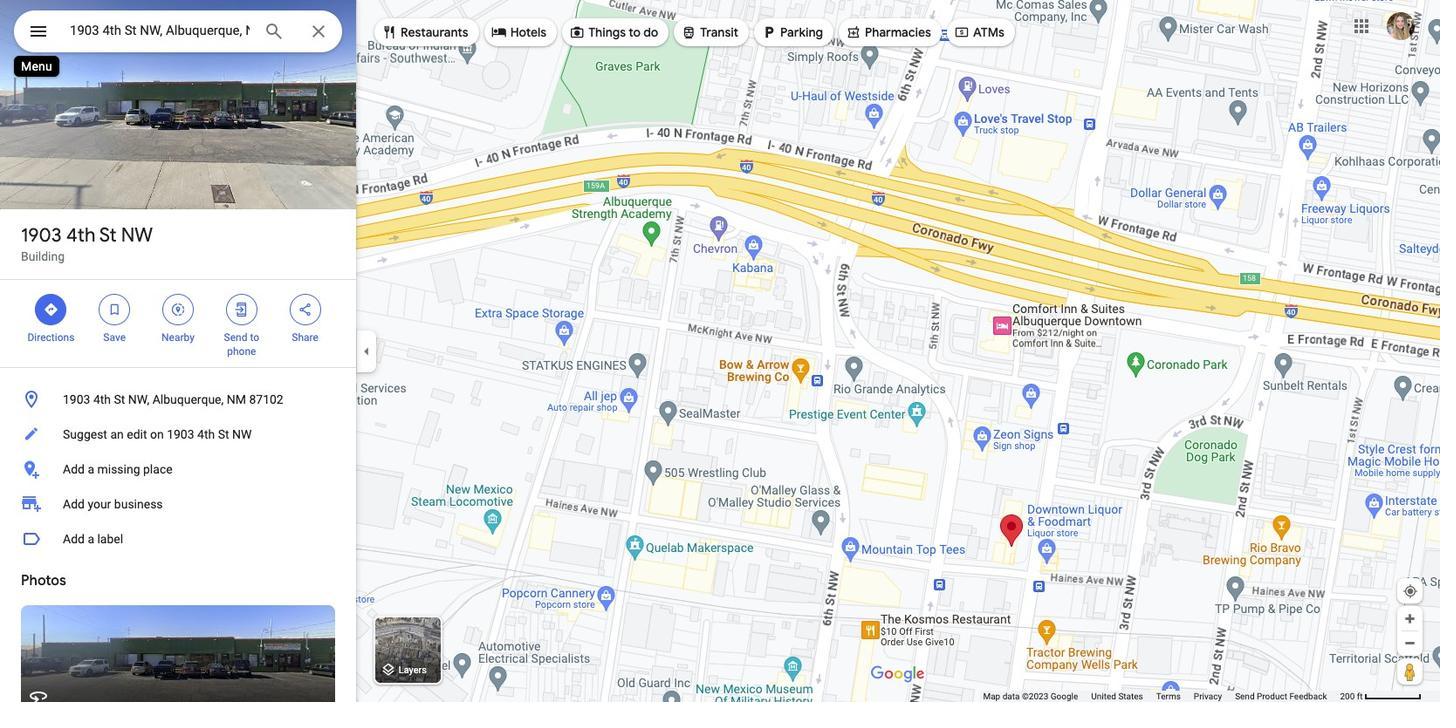 Task type: locate. For each thing, give the bounding box(es) containing it.
terms button
[[1157, 691, 1181, 703]]

0 vertical spatial to
[[629, 24, 641, 40]]

directions
[[27, 332, 74, 344]]

send for send product feedback
[[1235, 692, 1255, 702]]

a inside button
[[88, 533, 94, 547]]

to inside  things to do
[[629, 24, 641, 40]]

send
[[224, 332, 247, 344], [1235, 692, 1255, 702]]

united
[[1092, 692, 1117, 702]]

1 add from the top
[[63, 463, 85, 477]]

send product feedback button
[[1235, 691, 1327, 703]]

st for nw
[[99, 224, 117, 248]]

phone
[[227, 346, 256, 358]]

nw down nm
[[232, 428, 252, 442]]

missing
[[97, 463, 140, 477]]

a left missing
[[88, 463, 94, 477]]

to inside "send to phone"
[[250, 332, 259, 344]]

add
[[63, 463, 85, 477], [63, 498, 85, 512], [63, 533, 85, 547]]

send inside "send to phone"
[[224, 332, 247, 344]]

0 vertical spatial 4th
[[66, 224, 95, 248]]

0 horizontal spatial 1903
[[21, 224, 62, 248]]

show street view coverage image
[[1398, 659, 1423, 685]]

2 a from the top
[[88, 533, 94, 547]]

1903 up suggest
[[63, 393, 90, 407]]

add for add a label
[[63, 533, 85, 547]]

1 horizontal spatial to
[[629, 24, 641, 40]]

1903 up building
[[21, 224, 62, 248]]

 parking
[[761, 23, 823, 42]]

add inside button
[[63, 463, 85, 477]]

add inside "link"
[[63, 498, 85, 512]]

send up phone
[[224, 332, 247, 344]]

st up 
[[99, 224, 117, 248]]

1903 for nw,
[[63, 393, 90, 407]]

1903 right on
[[167, 428, 194, 442]]

1 vertical spatial 4th
[[93, 393, 111, 407]]

add down suggest
[[63, 463, 85, 477]]

1 vertical spatial a
[[88, 533, 94, 547]]

87102
[[249, 393, 284, 407]]

business
[[114, 498, 163, 512]]

feedback
[[1290, 692, 1327, 702]]

to up phone
[[250, 332, 259, 344]]

send left product
[[1235, 692, 1255, 702]]

a inside button
[[88, 463, 94, 477]]

st inside 1903 4th st nw building
[[99, 224, 117, 248]]


[[297, 300, 313, 320]]

show your location image
[[1403, 584, 1419, 600]]

send for send to phone
[[224, 332, 247, 344]]

1903 4th st nw main content
[[0, 0, 356, 703]]

terms
[[1157, 692, 1181, 702]]

2 add from the top
[[63, 498, 85, 512]]

1903 4th st nw, albuquerque, nm 87102
[[63, 393, 284, 407]]


[[43, 300, 59, 320]]

add inside button
[[63, 533, 85, 547]]

a
[[88, 463, 94, 477], [88, 533, 94, 547]]

0 vertical spatial add
[[63, 463, 85, 477]]


[[846, 23, 862, 42]]

0 vertical spatial st
[[99, 224, 117, 248]]

1903 4th st nw, albuquerque, nm 87102 button
[[0, 382, 356, 417]]

1903
[[21, 224, 62, 248], [63, 393, 90, 407], [167, 428, 194, 442]]

0 horizontal spatial to
[[250, 332, 259, 344]]

3 add from the top
[[63, 533, 85, 547]]

200 ft
[[1341, 692, 1363, 702]]

1 a from the top
[[88, 463, 94, 477]]

add for add your business
[[63, 498, 85, 512]]

send inside button
[[1235, 692, 1255, 702]]

1903 4th St NW, Albuquerque, NM 87102 field
[[14, 10, 342, 52]]

edit
[[127, 428, 147, 442]]

0 vertical spatial nw
[[121, 224, 153, 248]]

zoom in image
[[1404, 613, 1417, 626]]

 search field
[[14, 10, 342, 56]]

a for label
[[88, 533, 94, 547]]

to
[[629, 24, 641, 40], [250, 332, 259, 344]]

4th
[[66, 224, 95, 248], [93, 393, 111, 407], [197, 428, 215, 442]]

0 vertical spatial send
[[224, 332, 247, 344]]

to left do on the top left of the page
[[629, 24, 641, 40]]

footer containing map data ©2023 google
[[983, 691, 1341, 703]]

add a label button
[[0, 522, 356, 557]]

2 vertical spatial add
[[63, 533, 85, 547]]


[[954, 23, 970, 42]]

st
[[99, 224, 117, 248], [114, 393, 125, 407], [218, 428, 229, 442]]

nw up 
[[121, 224, 153, 248]]

nw
[[121, 224, 153, 248], [232, 428, 252, 442]]

1903 inside 1903 4th st nw building
[[21, 224, 62, 248]]

1 vertical spatial 1903
[[63, 393, 90, 407]]

4th inside 1903 4th st nw building
[[66, 224, 95, 248]]

map data ©2023 google
[[983, 692, 1078, 702]]

0 horizontal spatial send
[[224, 332, 247, 344]]

hotels
[[510, 24, 547, 40]]

1 vertical spatial nw
[[232, 428, 252, 442]]

building
[[21, 250, 65, 264]]

0 vertical spatial 1903
[[21, 224, 62, 248]]

1 vertical spatial st
[[114, 393, 125, 407]]

200 ft button
[[1341, 692, 1422, 702]]

map
[[983, 692, 1001, 702]]

1 horizontal spatial 1903
[[63, 393, 90, 407]]

0 horizontal spatial nw
[[121, 224, 153, 248]]

a left label
[[88, 533, 94, 547]]

1 vertical spatial to
[[250, 332, 259, 344]]

footer inside google maps "element"
[[983, 691, 1341, 703]]


[[491, 23, 507, 42]]

do
[[644, 24, 659, 40]]

st left nw,
[[114, 393, 125, 407]]

st down nm
[[218, 428, 229, 442]]

0 vertical spatial a
[[88, 463, 94, 477]]

 button
[[14, 10, 63, 56]]

add a missing place button
[[0, 452, 356, 487]]

add your business
[[63, 498, 163, 512]]

1 horizontal spatial nw
[[232, 428, 252, 442]]

add left label
[[63, 533, 85, 547]]

2 vertical spatial 1903
[[167, 428, 194, 442]]

transit
[[700, 24, 739, 40]]

zoom out image
[[1404, 637, 1417, 650]]

1 vertical spatial send
[[1235, 692, 1255, 702]]

add left 'your'
[[63, 498, 85, 512]]

1 vertical spatial add
[[63, 498, 85, 512]]

add a missing place
[[63, 463, 173, 477]]

2 horizontal spatial 1903
[[167, 428, 194, 442]]

suggest an edit on 1903 4th st nw button
[[0, 417, 356, 452]]

 hotels
[[491, 23, 547, 42]]


[[170, 300, 186, 320]]

albuquerque,
[[152, 393, 224, 407]]

footer
[[983, 691, 1341, 703]]

1 horizontal spatial send
[[1235, 692, 1255, 702]]

None field
[[70, 20, 250, 41]]



Task type: describe. For each thing, give the bounding box(es) containing it.
google maps element
[[0, 0, 1441, 703]]

restaurants
[[401, 24, 469, 40]]

suggest an edit on 1903 4th st nw
[[63, 428, 252, 442]]

photos
[[21, 573, 66, 590]]

 things to do
[[569, 23, 659, 42]]

privacy button
[[1194, 691, 1222, 703]]


[[28, 19, 49, 44]]

4th for nw,
[[93, 393, 111, 407]]

actions for 1903 4th st nw region
[[0, 280, 356, 368]]

 restaurants
[[382, 23, 469, 42]]

none field inside 1903 4th st nw, albuquerque, nm 87102 field
[[70, 20, 250, 41]]

a for missing
[[88, 463, 94, 477]]

nw inside 1903 4th st nw building
[[121, 224, 153, 248]]

suggest
[[63, 428, 107, 442]]

parking
[[781, 24, 823, 40]]

add for add a missing place
[[63, 463, 85, 477]]

collapse side panel image
[[357, 342, 376, 361]]

2 vertical spatial st
[[218, 428, 229, 442]]

send product feedback
[[1235, 692, 1327, 702]]

pharmacies
[[865, 24, 931, 40]]


[[234, 300, 250, 320]]

place
[[143, 463, 173, 477]]

an
[[110, 428, 124, 442]]

states
[[1119, 692, 1143, 702]]


[[107, 300, 122, 320]]

nearby
[[162, 332, 195, 344]]

200
[[1341, 692, 1355, 702]]

nw,
[[128, 393, 149, 407]]

united states
[[1092, 692, 1143, 702]]

data
[[1003, 692, 1020, 702]]

label
[[97, 533, 123, 547]]

share
[[292, 332, 319, 344]]

things
[[589, 24, 626, 40]]

on
[[150, 428, 164, 442]]

1903 for nw
[[21, 224, 62, 248]]

4th for nw
[[66, 224, 95, 248]]

google account: michelle dermenjian  
(michelle.dermenjian@adept.ai) image
[[1387, 12, 1415, 40]]

2 vertical spatial 4th
[[197, 428, 215, 442]]


[[681, 23, 697, 42]]


[[761, 23, 777, 42]]

©2023
[[1022, 692, 1049, 702]]

nm
[[227, 393, 246, 407]]

 pharmacies
[[846, 23, 931, 42]]

united states button
[[1092, 691, 1143, 703]]

st for nw,
[[114, 393, 125, 407]]

add your business link
[[0, 487, 356, 522]]

atms
[[973, 24, 1005, 40]]

google
[[1051, 692, 1078, 702]]

 transit
[[681, 23, 739, 42]]

send to phone
[[224, 332, 259, 358]]

your
[[88, 498, 111, 512]]

ft
[[1357, 692, 1363, 702]]


[[569, 23, 585, 42]]

 atms
[[954, 23, 1005, 42]]

product
[[1257, 692, 1288, 702]]

add a label
[[63, 533, 123, 547]]

layers
[[399, 666, 427, 677]]

1903 4th st nw building
[[21, 224, 153, 264]]

nw inside button
[[232, 428, 252, 442]]

save
[[103, 332, 126, 344]]


[[382, 23, 397, 42]]

privacy
[[1194, 692, 1222, 702]]



Task type: vqa. For each thing, say whether or not it's contained in the screenshot.
Suggest an edit on 3475 Via Lido
no



